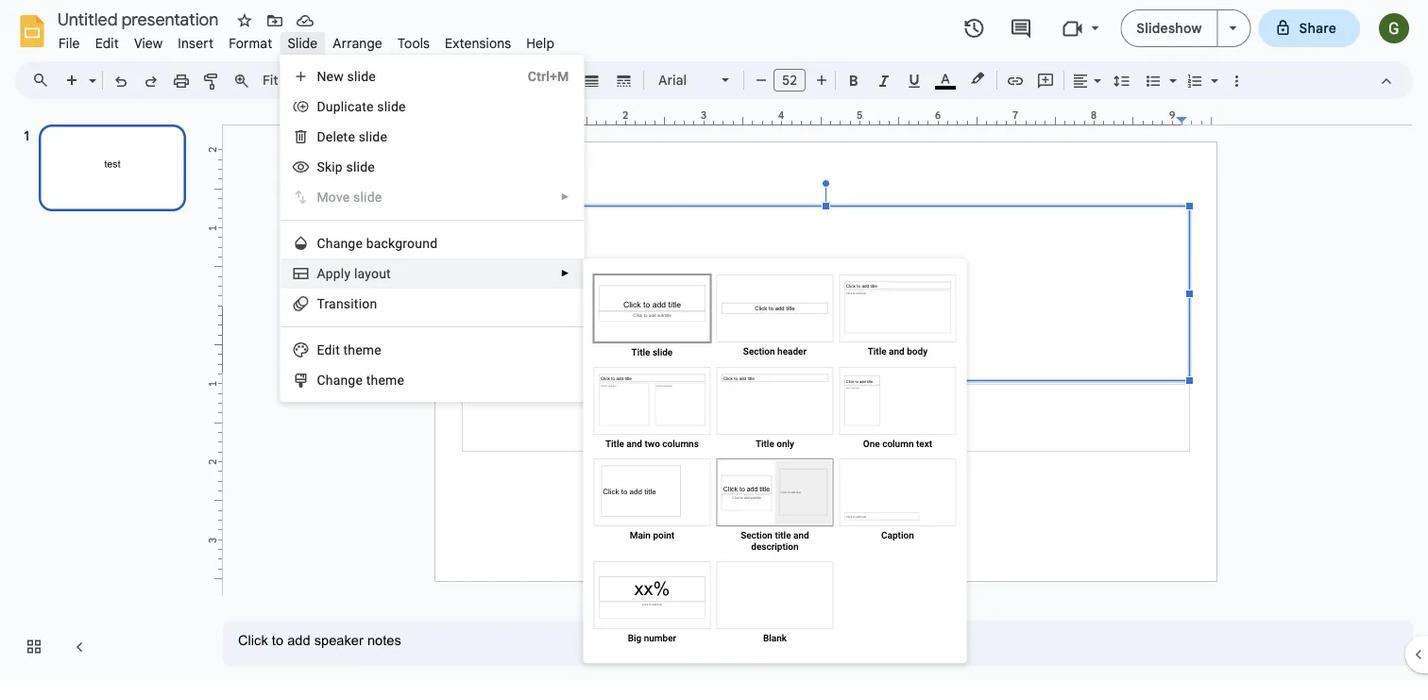 Task type: describe. For each thing, give the bounding box(es) containing it.
row containing title and two columns
[[591, 365, 959, 456]]

m
[[363, 342, 374, 358]]

share
[[1299, 20, 1337, 36]]

d e lete slide
[[317, 129, 387, 145]]

edit for edit the m e
[[317, 342, 340, 358]]

edit menu item
[[88, 32, 126, 54]]

delete slide e element
[[317, 129, 393, 145]]

slide right lete
[[359, 129, 387, 145]]

slideshow
[[1137, 20, 1202, 36]]

ansition
[[329, 296, 377, 312]]

arrange menu item
[[325, 32, 390, 54]]

help menu item
[[519, 32, 562, 54]]

Star checkbox
[[231, 8, 258, 34]]

d for e
[[317, 129, 326, 145]]

big
[[628, 633, 642, 644]]

share button
[[1259, 9, 1360, 47]]

menu bar banner
[[0, 0, 1428, 682]]

change for change b ackground
[[317, 236, 363, 251]]

caption
[[881, 530, 914, 541]]

blank
[[763, 633, 787, 644]]

► for a pply layout
[[561, 268, 570, 279]]

section title and description
[[741, 530, 809, 553]]

and for body
[[889, 346, 905, 357]]

format
[[229, 35, 272, 51]]

one
[[863, 438, 880, 450]]

tools
[[398, 35, 430, 51]]

body
[[907, 346, 928, 357]]

edit the m e
[[317, 342, 382, 358]]

t
[[366, 373, 371, 388]]

duplicate slide d element
[[317, 99, 412, 114]]

2
[[206, 147, 219, 153]]

a pply layout
[[317, 266, 391, 281]]

text color image
[[935, 67, 956, 90]]

row containing big number
[[591, 559, 959, 651]]

title and two columns
[[605, 438, 699, 450]]

heme
[[371, 373, 404, 388]]

number
[[644, 633, 676, 644]]

font list. arial selected. option
[[658, 67, 710, 94]]

slide right uplicate
[[377, 99, 406, 114]]

main toolbar
[[56, 0, 1252, 536]]

navigation inside application
[[0, 107, 208, 682]]

two
[[645, 438, 660, 450]]

slide inside menu item
[[353, 189, 382, 205]]

title slide
[[632, 347, 673, 358]]

slide right 'kip'
[[346, 159, 375, 175]]

main
[[630, 530, 651, 541]]

title for title slide
[[632, 347, 650, 358]]

ctrl+m element
[[505, 67, 569, 86]]

Zoom field
[[257, 67, 332, 95]]

description
[[751, 541, 799, 553]]

slide inside row
[[653, 347, 673, 358]]

slide right ew
[[347, 68, 376, 84]]

title for title and two columns
[[605, 438, 624, 450]]

new slide n element
[[317, 68, 382, 84]]

2 horizontal spatial e
[[374, 342, 382, 358]]

s kip slide
[[317, 159, 375, 175]]

border weight option
[[581, 67, 603, 94]]

extensions menu item
[[437, 32, 519, 54]]

title only
[[756, 438, 794, 450]]

main point
[[630, 530, 675, 541]]

row containing section header
[[591, 272, 959, 365]]



Task type: vqa. For each thing, say whether or not it's contained in the screenshot.
Oct 31, 2023 within the the Photo album option
no



Task type: locate. For each thing, give the bounding box(es) containing it.
help
[[526, 35, 555, 51]]

► for e slide
[[561, 192, 570, 203]]

d
[[317, 99, 326, 114], [317, 129, 326, 145]]

section left header
[[743, 346, 775, 357]]

layout
[[354, 266, 391, 281]]

1 ► from the top
[[561, 192, 570, 203]]

1 vertical spatial and
[[627, 438, 642, 450]]

0 vertical spatial edit
[[95, 35, 119, 51]]

menu bar containing file
[[51, 25, 562, 56]]

title left only
[[756, 438, 774, 450]]

row containing main point
[[591, 456, 959, 559]]

slide up two
[[653, 347, 673, 358]]

border dash option
[[613, 67, 635, 94]]

2 row from the top
[[591, 365, 959, 456]]

line & paragraph spacing image
[[1111, 67, 1133, 94]]

a
[[317, 266, 326, 281]]

transition r element
[[317, 296, 383, 312]]

new slide with layout image
[[84, 68, 96, 75]]

menu
[[280, 55, 584, 402]]

mo v e slide
[[317, 189, 382, 205]]

the
[[343, 342, 363, 358]]

2 ► from the top
[[561, 268, 570, 279]]

0 vertical spatial and
[[889, 346, 905, 357]]

Zoom text field
[[260, 67, 313, 94]]

section header
[[743, 346, 807, 357]]

e right the 'mo'
[[343, 189, 350, 205]]

ackground
[[374, 236, 438, 251]]

file
[[59, 35, 80, 51]]

format menu item
[[221, 32, 280, 54]]

4 row from the top
[[591, 559, 959, 651]]

0 vertical spatial section
[[743, 346, 775, 357]]

1 change from the top
[[317, 236, 363, 251]]

1 horizontal spatial e
[[343, 189, 350, 205]]

change b ackground
[[317, 236, 438, 251]]

title for title only
[[756, 438, 774, 450]]

v
[[336, 189, 343, 205]]

0 vertical spatial e
[[326, 129, 333, 145]]

d left lete
[[317, 129, 326, 145]]

change
[[317, 236, 363, 251], [317, 373, 363, 388]]

big number
[[628, 633, 676, 644]]

1 vertical spatial section
[[741, 530, 773, 541]]

edit
[[95, 35, 119, 51], [317, 342, 340, 358]]

title
[[775, 530, 791, 541]]

0 horizontal spatial e
[[326, 129, 333, 145]]

0 horizontal spatial and
[[627, 438, 642, 450]]

uplicate
[[326, 99, 374, 114]]

right margin image
[[1177, 111, 1216, 125]]

title up title and two columns
[[632, 347, 650, 358]]

slide menu item
[[280, 32, 325, 54]]

bulleted list menu image
[[1165, 68, 1177, 75]]

slide
[[288, 35, 318, 51]]

1 vertical spatial d
[[317, 129, 326, 145]]

navigation
[[0, 107, 208, 682]]

d for uplicate
[[317, 99, 326, 114]]

1 horizontal spatial edit
[[317, 342, 340, 358]]

e up 'kip'
[[326, 129, 333, 145]]

section for section header
[[743, 346, 775, 357]]

0 vertical spatial d
[[317, 99, 326, 114]]

view
[[134, 35, 163, 51]]

pply
[[326, 266, 351, 281]]

b
[[366, 236, 374, 251]]

arial
[[658, 72, 687, 88]]

mo
[[317, 189, 336, 205]]

arrange
[[333, 35, 382, 51]]

menu item containing mo
[[281, 182, 583, 213]]

start slideshow (⌘+enter) image
[[1229, 26, 1237, 30]]

columns
[[662, 438, 699, 450]]

change left "b"
[[317, 236, 363, 251]]

menu bar
[[51, 25, 562, 56]]

move slide v element
[[317, 189, 388, 205]]

Font size field
[[774, 69, 813, 96]]

edit left the the
[[317, 342, 340, 358]]

e inside menu item
[[343, 189, 350, 205]]

slide right v
[[353, 189, 382, 205]]

application
[[0, 0, 1428, 682]]

only
[[777, 438, 794, 450]]

title left two
[[605, 438, 624, 450]]

slide
[[347, 68, 376, 84], [377, 99, 406, 114], [359, 129, 387, 145], [346, 159, 375, 175], [353, 189, 382, 205], [653, 347, 673, 358]]

and left two
[[627, 438, 642, 450]]

1 vertical spatial edit
[[317, 342, 340, 358]]

ctrl+m
[[528, 68, 569, 84]]

menu inside application
[[280, 55, 584, 402]]

column
[[882, 438, 914, 450]]

change t heme
[[317, 373, 404, 388]]

2 horizontal spatial and
[[889, 346, 905, 357]]

Menus field
[[24, 67, 65, 94]]

menu containing n
[[280, 55, 584, 402]]

title for title and body
[[868, 346, 887, 357]]

title
[[868, 346, 887, 357], [632, 347, 650, 358], [605, 438, 624, 450], [756, 438, 774, 450]]

text
[[916, 438, 932, 450]]

menu bar inside menu bar banner
[[51, 25, 562, 56]]

title and body
[[868, 346, 928, 357]]

and inside section title and description
[[793, 530, 809, 541]]

1 vertical spatial change
[[317, 373, 363, 388]]

edit up new slide with layout image
[[95, 35, 119, 51]]

apply layout a element
[[317, 266, 397, 281]]

one column text
[[863, 438, 932, 450]]

point
[[653, 530, 675, 541]]

change left t
[[317, 373, 363, 388]]

n
[[317, 68, 326, 84]]

section
[[743, 346, 775, 357], [741, 530, 773, 541]]

0 horizontal spatial edit
[[95, 35, 119, 51]]

and left body
[[889, 346, 905, 357]]

change background b element
[[317, 236, 443, 251]]

1 vertical spatial e
[[343, 189, 350, 205]]

d uplicate slide
[[317, 99, 406, 114]]

ew
[[326, 68, 344, 84]]

and
[[889, 346, 905, 357], [627, 438, 642, 450], [793, 530, 809, 541]]

skip slide s element
[[317, 159, 381, 175]]

section inside section title and description
[[741, 530, 773, 541]]

insert
[[178, 35, 214, 51]]

2 change from the top
[[317, 373, 363, 388]]

and right title
[[793, 530, 809, 541]]

insert menu item
[[170, 32, 221, 54]]

and for two
[[627, 438, 642, 450]]

s
[[317, 159, 325, 175]]

3 row from the top
[[591, 456, 959, 559]]

edit inside edit menu item
[[95, 35, 119, 51]]

slideshow button
[[1121, 9, 1218, 47]]

► inside menu item
[[561, 192, 570, 203]]

change for change t heme
[[317, 373, 363, 388]]

0 vertical spatial change
[[317, 236, 363, 251]]

e right the the
[[374, 342, 382, 358]]

t
[[317, 296, 324, 312]]

e
[[326, 129, 333, 145], [343, 189, 350, 205], [374, 342, 382, 358]]

header
[[777, 346, 807, 357]]

►
[[561, 192, 570, 203], [561, 268, 570, 279]]

application containing slideshow
[[0, 0, 1428, 682]]

1 vertical spatial ►
[[561, 268, 570, 279]]

n ew slide
[[317, 68, 376, 84]]

file menu item
[[51, 32, 88, 54]]

d down n on the top left of page
[[317, 99, 326, 114]]

0 vertical spatial ►
[[561, 192, 570, 203]]

section left title
[[741, 530, 773, 541]]

edit for edit
[[95, 35, 119, 51]]

menu item
[[281, 182, 583, 213]]

kip
[[325, 159, 343, 175]]

1 horizontal spatial and
[[793, 530, 809, 541]]

2 d from the top
[[317, 129, 326, 145]]

row
[[591, 272, 959, 365], [591, 365, 959, 456], [591, 456, 959, 559], [591, 559, 959, 651]]

Font size text field
[[775, 69, 805, 92]]

lete
[[333, 129, 355, 145]]

2 vertical spatial and
[[793, 530, 809, 541]]

change theme t element
[[317, 373, 410, 388]]

t r ansition
[[317, 296, 377, 312]]

extensions
[[445, 35, 511, 51]]

tools menu item
[[390, 32, 437, 54]]

view menu item
[[126, 32, 170, 54]]

edit theme m element
[[317, 342, 387, 358]]

r
[[324, 296, 329, 312]]

highlight color image
[[967, 67, 988, 90]]

Rename text field
[[51, 8, 230, 30]]

1 row from the top
[[591, 272, 959, 365]]

section for section title and description
[[741, 530, 773, 541]]

2 vertical spatial e
[[374, 342, 382, 358]]

title left body
[[868, 346, 887, 357]]

1 d from the top
[[317, 99, 326, 114]]



